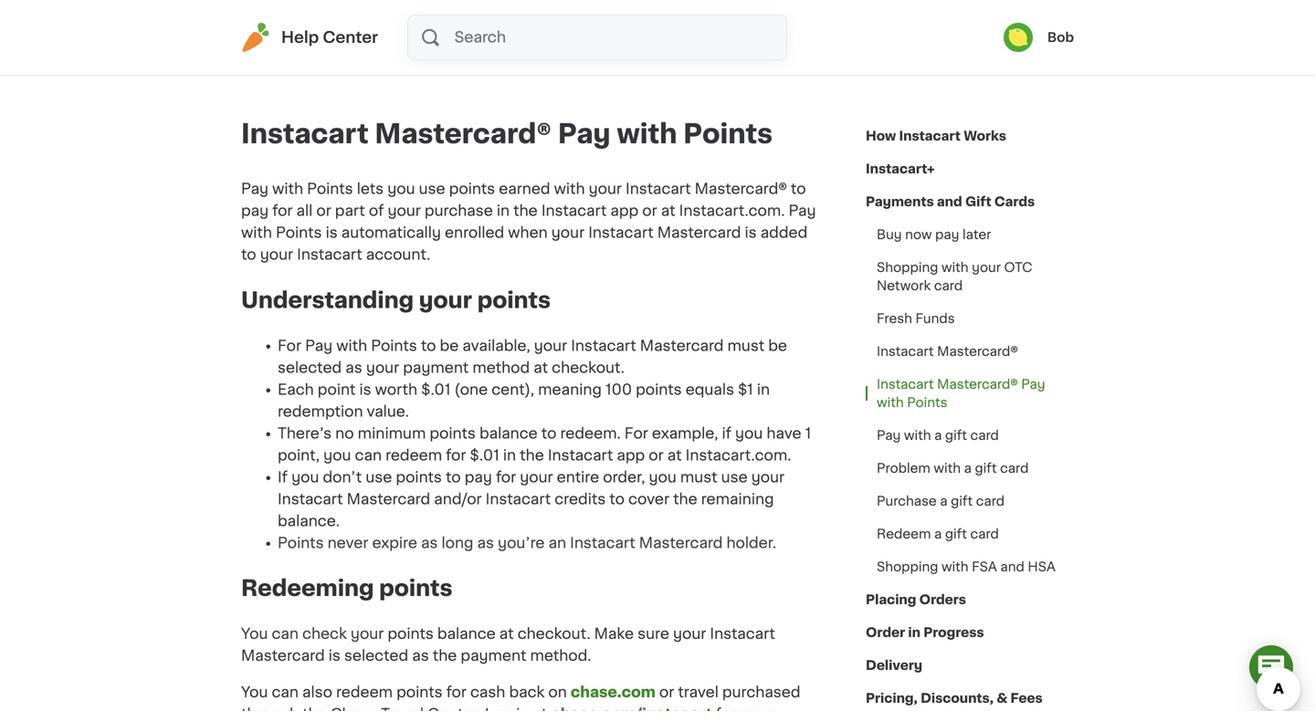 Task type: locate. For each thing, give the bounding box(es) containing it.
0 vertical spatial can
[[355, 448, 382, 463]]

0 vertical spatial must
[[728, 339, 765, 353]]

use
[[419, 182, 445, 196], [366, 470, 392, 485], [721, 470, 748, 485]]

points up and/or
[[396, 470, 442, 485]]

card inside shopping with your otc network card
[[934, 280, 963, 292]]

placing orders
[[866, 594, 966, 607]]

checkout. inside "for pay with points to be available, your instacart mastercard must be selected as your payment method at checkout. each point is worth $.01 (one cent), meaning 100 points equals $1 in redemption value. there's no minimum points balance to redeem. for example, if you have 1 point, you can redeem for $.01 in the instacart app or at instacart.com. if you don't use points to pay for your entire order, you must use your instacart mastercard and/or instacart credits to cover the remaining balance. points never expire as long as you're an instacart mastercard holder."
[[552, 361, 625, 375]]

entire
[[557, 470, 599, 485]]

payments and gift cards link
[[866, 185, 1035, 218]]

1 horizontal spatial be
[[768, 339, 787, 353]]

a inside 'link'
[[964, 462, 972, 475]]

1 horizontal spatial for
[[625, 426, 648, 441]]

0 vertical spatial balance
[[480, 426, 538, 441]]

shopping inside shopping with your otc network card
[[877, 261, 938, 274]]

in right order
[[908, 627, 921, 639]]

mastercard® inside pay with points lets you use points earned with your instacart mastercard® to pay for all or part of your purchase in the instacart app or at instacart.com. pay with points is automatically enrolled when your instacart mastercard is added to your instacart account.
[[695, 182, 787, 196]]

to up added
[[791, 182, 806, 196]]

gift up "purchase a gift card" link
[[975, 462, 997, 475]]

you down redeeming
[[241, 627, 268, 642]]

or
[[316, 204, 331, 218], [642, 204, 657, 218], [649, 448, 664, 463], [659, 686, 674, 700]]

0 vertical spatial $.01
[[421, 383, 451, 397]]

card down problem with a gift card 'link' at the bottom right
[[976, 495, 1005, 508]]

hsa
[[1028, 561, 1056, 574]]

how instacart works
[[866, 130, 1007, 143]]

method.
[[530, 649, 591, 664]]

selected up each
[[278, 361, 342, 375]]

mastercard inside r points balance at checkout. make sure your instacart mastercard is selected as the payment method.
[[241, 649, 325, 664]]

a up "purchase a gift card" link
[[964, 462, 972, 475]]

pay up and/or
[[465, 470, 492, 485]]

points
[[684, 121, 773, 147], [307, 182, 353, 196], [276, 226, 322, 240], [371, 339, 417, 353], [907, 396, 948, 409], [278, 536, 324, 551]]

pay inside "for pay with points to be available, your instacart mastercard must be selected as your payment method at checkout. each point is worth $.01 (one cent), meaning 100 points equals $1 in redemption value. there's no minimum points balance to redeem. for example, if you have 1 point, you can redeem for $.01 in the instacart app or at instacart.com. if you don't use points to pay for your entire order, you must use your instacart mastercard and/or instacart credits to cover the remaining balance. points never expire as long as you're an instacart mastercard holder."
[[465, 470, 492, 485]]

checkout. up method.
[[518, 627, 591, 642]]

for
[[272, 204, 293, 218], [446, 448, 466, 463], [496, 470, 516, 485], [446, 686, 467, 700]]

instacart.com. up added
[[679, 204, 785, 218]]

shopping for shopping with fsa and hsa
[[877, 561, 938, 574]]

redeem a gift card
[[877, 528, 999, 541]]

earned
[[499, 182, 550, 196]]

Search search field
[[453, 16, 787, 59]]

understanding
[[241, 289, 414, 311]]

otc
[[1004, 261, 1033, 274]]

mastercard down the "you can check you"
[[241, 649, 325, 664]]

order
[[866, 627, 905, 639]]

instacart mastercard® pay with points link
[[866, 368, 1074, 419]]

never
[[328, 536, 368, 551]]

to left "redeem."
[[542, 426, 557, 441]]

0 horizontal spatial selected
[[278, 361, 342, 375]]

instacart.com. inside pay with points lets you use points earned with your instacart mastercard® to pay for all or part of your purchase in the instacart app or at instacart.com. pay with points is automatically enrolled when your instacart mastercard is added to your instacart account.
[[679, 204, 785, 218]]

in down earned
[[497, 204, 510, 218]]

app inside pay with points lets you use points earned with your instacart mastercard® to pay for all or part of your purchase in the instacart app or at instacart.com. pay with points is automatically enrolled when your instacart mastercard is added to your instacart account.
[[611, 204, 639, 218]]

card inside "purchase a gift card" link
[[976, 495, 1005, 508]]

can for check
[[272, 627, 299, 642]]

0 vertical spatial instacart mastercard® pay with points
[[241, 121, 773, 147]]

you up through
[[241, 686, 268, 700]]

you for you can check you
[[241, 627, 268, 642]]

lets
[[357, 182, 384, 196]]

card up fsa
[[971, 528, 999, 541]]

0 vertical spatial you
[[241, 627, 268, 642]]

is down check
[[329, 649, 341, 664]]

when
[[508, 226, 548, 240]]

1 vertical spatial pay
[[935, 228, 960, 241]]

a
[[935, 429, 942, 442], [964, 462, 972, 475], [940, 495, 948, 508], [934, 528, 942, 541]]

$.01 left (one
[[421, 383, 451, 397]]

mastercard® up instacart mastercard® pay with points link
[[937, 345, 1018, 358]]

the down also
[[303, 708, 327, 712]]

0 horizontal spatial must
[[680, 470, 718, 485]]

for up each
[[278, 339, 301, 353]]

0 vertical spatial pay
[[241, 204, 269, 218]]

card up funds
[[934, 280, 963, 292]]

shopping
[[877, 261, 938, 274], [877, 561, 938, 574]]

1 horizontal spatial instacart mastercard® pay with points
[[877, 378, 1046, 409]]

1 vertical spatial can
[[272, 627, 299, 642]]

pricing, discounts, & fees link
[[866, 682, 1043, 712]]

delivery
[[866, 660, 923, 672]]

1 vertical spatial selected
[[344, 649, 408, 664]]

shopping down redeem
[[877, 561, 938, 574]]

instacart inside r points balance at checkout. make sure your instacart mastercard is selected as the payment method.
[[710, 627, 775, 642]]

can up through
[[272, 686, 299, 700]]

value.
[[367, 405, 409, 419]]

for pay with points to be available, your instacart mastercard must be selected as your payment method at checkout. each point is worth $.01 (one cent), meaning 100 points equals $1 in redemption value. there's no minimum points balance to redeem. for example, if you have 1 point, you can redeem for $.01 in the instacart app or at instacart.com. if you don't use points to pay for your entire order, you must use your instacart mastercard and/or instacart credits to cover the remaining balance. points never expire as long as you're an instacart mastercard holder.
[[278, 339, 811, 551]]

you can also redeem points for cash back on chase.com
[[241, 686, 656, 700]]

1 shopping from the top
[[877, 261, 938, 274]]

at inside or travel purchased through the chase travel center. log in at
[[533, 708, 547, 712]]

no
[[335, 426, 354, 441]]

1 horizontal spatial use
[[419, 182, 445, 196]]

can down minimum
[[355, 448, 382, 463]]

pay with a gift card
[[877, 429, 999, 442]]

points up travel at the left of page
[[397, 686, 443, 700]]

0 vertical spatial shopping
[[877, 261, 938, 274]]

be left available,
[[440, 339, 459, 353]]

1 vertical spatial payment
[[461, 649, 527, 664]]

purchase a gift card
[[877, 495, 1005, 508]]

1 you from the top
[[241, 627, 268, 642]]

be up the have
[[768, 339, 787, 353]]

for up and/or
[[446, 448, 466, 463]]

pay left all
[[241, 204, 269, 218]]

0 vertical spatial selected
[[278, 361, 342, 375]]

checkout. up meaning
[[552, 361, 625, 375]]

1 vertical spatial redeem
[[336, 686, 393, 700]]

at inside pay with points lets you use points earned with your instacart mastercard® to pay for all or part of your purchase in the instacart app or at instacart.com. pay with points is automatically enrolled when your instacart mastercard is added to your instacart account.
[[661, 204, 676, 218]]

card up purchase a gift card
[[1000, 462, 1029, 475]]

for left all
[[272, 204, 293, 218]]

gift up the problem with a gift card
[[945, 429, 967, 442]]

gift up shopping with fsa and hsa
[[945, 528, 967, 541]]

meaning
[[538, 383, 602, 397]]

mastercard up expire
[[347, 492, 430, 507]]

or inside or travel purchased through the chase travel center. log in at
[[659, 686, 674, 700]]

the
[[514, 204, 538, 218], [520, 448, 544, 463], [673, 492, 698, 507], [433, 649, 457, 664], [303, 708, 327, 712]]

you for you can also redeem points for cash back on chase.com
[[241, 686, 268, 700]]

instacart+
[[866, 163, 935, 175]]

buy
[[877, 228, 902, 241]]

and right fsa
[[1001, 561, 1025, 574]]

redeem up 'chase'
[[336, 686, 393, 700]]

later
[[963, 228, 992, 241]]

long
[[442, 536, 474, 551]]

2 you from the top
[[241, 686, 268, 700]]

shopping with your otc network card
[[877, 261, 1033, 292]]

your right sure
[[673, 627, 706, 642]]

also
[[302, 686, 332, 700]]

or inside "for pay with points to be available, your instacart mastercard must be selected as your payment method at checkout. each point is worth $.01 (one cent), meaning 100 points equals $1 in redemption value. there's no minimum points balance to redeem. for example, if you have 1 point, you can redeem for $.01 in the instacart app or at instacart.com. if you don't use points to pay for your entire order, you must use your instacart mastercard and/or instacart credits to cover the remaining balance. points never expire as long as you're an instacart mastercard holder."
[[649, 448, 664, 463]]

is left added
[[745, 226, 757, 240]]

points up purchase
[[449, 182, 495, 196]]

the up you can also redeem points for cash back on chase.com
[[433, 649, 457, 664]]

can left check
[[272, 627, 299, 642]]

pay with a gift card link
[[866, 419, 1010, 452]]

buy now pay later
[[877, 228, 992, 241]]

checkout. inside r points balance at checkout. make sure your instacart mastercard is selected as the payment method.
[[518, 627, 591, 642]]

fees
[[1011, 692, 1043, 705]]

center.
[[428, 708, 481, 712]]

your
[[589, 182, 622, 196], [388, 204, 421, 218], [552, 226, 585, 240], [260, 248, 293, 262], [972, 261, 1001, 274], [419, 289, 472, 311], [534, 339, 567, 353], [366, 361, 399, 375], [520, 470, 553, 485], [752, 470, 785, 485], [673, 627, 706, 642]]

1
[[805, 426, 811, 441]]

can
[[355, 448, 382, 463], [272, 627, 299, 642], [272, 686, 299, 700]]

2 vertical spatial pay
[[465, 470, 492, 485]]

payment
[[403, 361, 469, 375], [461, 649, 527, 664]]

balance up you can also redeem points for cash back on chase.com
[[437, 627, 496, 642]]

card inside problem with a gift card 'link'
[[1000, 462, 1029, 475]]

1 vertical spatial balance
[[437, 627, 496, 642]]

and left gift
[[937, 195, 963, 208]]

use up remaining
[[721, 470, 748, 485]]

0 vertical spatial app
[[611, 204, 639, 218]]

0 horizontal spatial for
[[278, 339, 301, 353]]

mastercard
[[657, 226, 741, 240], [640, 339, 724, 353], [347, 492, 430, 507], [639, 536, 723, 551], [241, 649, 325, 664]]

1 horizontal spatial selected
[[344, 649, 408, 664]]

fresh funds link
[[866, 302, 966, 335]]

selected down r
[[344, 649, 408, 664]]

2 vertical spatial can
[[272, 686, 299, 700]]

1 vertical spatial checkout.
[[518, 627, 591, 642]]

instacart.com. down if
[[686, 448, 791, 463]]

for up the order,
[[625, 426, 648, 441]]

checkout.
[[552, 361, 625, 375], [518, 627, 591, 642]]

redeem down minimum
[[386, 448, 442, 463]]

0 horizontal spatial and
[[937, 195, 963, 208]]

$.01
[[421, 383, 451, 397], [470, 448, 500, 463]]

2 shopping from the top
[[877, 561, 938, 574]]

payment up (one
[[403, 361, 469, 375]]

instacart.com.
[[679, 204, 785, 218], [686, 448, 791, 463]]

shopping with fsa and hsa
[[877, 561, 1056, 574]]

0 horizontal spatial be
[[440, 339, 459, 353]]

1 horizontal spatial and
[[1001, 561, 1025, 574]]

balance down the cent),
[[480, 426, 538, 441]]

instacart mastercard® link
[[866, 335, 1029, 368]]

0 horizontal spatial pay
[[241, 204, 269, 218]]

for inside pay with points lets you use points earned with your instacart mastercard® to pay for all or part of your purchase in the instacart app or at instacart.com. pay with points is automatically enrolled when your instacart mastercard is added to your instacart account.
[[272, 204, 293, 218]]

$.01 up and/or
[[470, 448, 500, 463]]

payment inside "for pay with points to be available, your instacart mastercard must be selected as your payment method at checkout. each point is worth $.01 (one cent), meaning 100 points equals $1 in redemption value. there's no minimum points balance to redeem. for example, if you have 1 point, you can redeem for $.01 in the instacart app or at instacart.com. if you don't use points to pay for your entire order, you must use your instacart mastercard and/or instacart credits to cover the remaining balance. points never expire as long as you're an instacart mastercard holder."
[[403, 361, 469, 375]]

discounts,
[[921, 692, 994, 705]]

1 vertical spatial app
[[617, 448, 645, 463]]

placing orders link
[[866, 584, 966, 617]]

placing
[[866, 594, 917, 607]]

instacart mastercard® pay with points up earned
[[241, 121, 773, 147]]

in down back
[[516, 708, 529, 712]]

1 horizontal spatial must
[[728, 339, 765, 353]]

mastercard®
[[375, 121, 552, 147], [695, 182, 787, 196], [937, 345, 1018, 358], [937, 378, 1018, 391]]

0 vertical spatial instacart.com.
[[679, 204, 785, 218]]

in
[[497, 204, 510, 218], [757, 383, 770, 397], [503, 448, 516, 463], [908, 627, 921, 639], [516, 708, 529, 712]]

part
[[335, 204, 365, 218]]

user avatar image
[[1004, 23, 1033, 52]]

is
[[326, 226, 338, 240], [745, 226, 757, 240], [359, 383, 371, 397], [329, 649, 341, 664]]

1 vertical spatial you
[[241, 686, 268, 700]]

for up 'you're'
[[496, 470, 516, 485]]

as up you can also redeem points for cash back on chase.com
[[412, 649, 429, 664]]

your left otc
[[972, 261, 1001, 274]]

instacart mastercard® pay with points down instacart mastercard®
[[877, 378, 1046, 409]]

help
[[281, 30, 319, 45]]

points right 100 in the bottom of the page
[[636, 383, 682, 397]]

1 vertical spatial must
[[680, 470, 718, 485]]

must up the $1
[[728, 339, 765, 353]]

added
[[761, 226, 808, 240]]

0 vertical spatial for
[[278, 339, 301, 353]]

1 vertical spatial instacart.com.
[[686, 448, 791, 463]]

use up purchase
[[419, 182, 445, 196]]

with inside shopping with your otc network card
[[942, 261, 969, 274]]

shopping with fsa and hsa link
[[866, 551, 1067, 584]]

1 vertical spatial shopping
[[877, 561, 938, 574]]

the inside r points balance at checkout. make sure your instacart mastercard is selected as the payment method.
[[433, 649, 457, 664]]

equals
[[686, 383, 734, 397]]

1 vertical spatial $.01
[[470, 448, 500, 463]]

your right earned
[[589, 182, 622, 196]]

example,
[[652, 426, 718, 441]]

use right don't
[[366, 470, 392, 485]]

as right long
[[477, 536, 494, 551]]

&
[[997, 692, 1008, 705]]

purchase a gift card link
[[866, 485, 1016, 518]]

card down instacart mastercard® pay with points link
[[971, 429, 999, 442]]

1 vertical spatial for
[[625, 426, 648, 441]]

a down "purchase a gift card" link
[[934, 528, 942, 541]]

points right r
[[388, 627, 434, 642]]

log
[[485, 708, 513, 712]]

pay inside pay with points lets you use points earned with your instacart mastercard® to pay for all or part of your purchase in the instacart app or at instacart.com. pay with points is automatically enrolled when your instacart mastercard is added to your instacart account.
[[241, 204, 269, 218]]

0 vertical spatial payment
[[403, 361, 469, 375]]

the down earned
[[514, 204, 538, 218]]

1 horizontal spatial pay
[[465, 470, 492, 485]]

must up remaining
[[680, 470, 718, 485]]

is right the point
[[359, 383, 371, 397]]

in right the $1
[[757, 383, 770, 397]]

method
[[473, 361, 530, 375]]

card
[[934, 280, 963, 292], [971, 429, 999, 442], [1000, 462, 1029, 475], [976, 495, 1005, 508], [971, 528, 999, 541]]

is inside "for pay with points to be available, your instacart mastercard must be selected as your payment method at checkout. each point is worth $.01 (one cent), meaning 100 points equals $1 in redemption value. there's no minimum points balance to redeem. for example, if you have 1 point, you can redeem for $.01 in the instacart app or at instacart.com. if you don't use points to pay for your entire order, you must use your instacart mastercard and/or instacart credits to cover the remaining balance. points never expire as long as you're an instacart mastercard holder."
[[359, 383, 371, 397]]

for
[[278, 339, 301, 353], [625, 426, 648, 441]]

0 vertical spatial redeem
[[386, 448, 442, 463]]

shopping up network
[[877, 261, 938, 274]]

pay inside "for pay with points to be available, your instacart mastercard must be selected as your payment method at checkout. each point is worth $.01 (one cent), meaning 100 points equals $1 in redemption value. there's no minimum points balance to redeem. for example, if you have 1 point, you can redeem for $.01 in the instacart app or at instacart.com. if you don't use points to pay for your entire order, you must use your instacart mastercard and/or instacart credits to cover the remaining balance. points never expire as long as you're an instacart mastercard holder."
[[305, 339, 333, 353]]

shopping for shopping with your otc network card
[[877, 261, 938, 274]]

payment up cash
[[461, 649, 527, 664]]

0 vertical spatial checkout.
[[552, 361, 625, 375]]

check
[[302, 627, 347, 642]]



Task type: describe. For each thing, give the bounding box(es) containing it.
balance inside "for pay with points to be available, your instacart mastercard must be selected as your payment method at checkout. each point is worth $.01 (one cent), meaning 100 points equals $1 in redemption value. there's no minimum points balance to redeem. for example, if you have 1 point, you can redeem for $.01 in the instacart app or at instacart.com. if you don't use points to pay for your entire order, you must use your instacart mastercard and/or instacart credits to cover the remaining balance. points never expire as long as you're an instacart mastercard holder."
[[480, 426, 538, 441]]

fresh funds
[[877, 312, 955, 325]]

of
[[369, 204, 384, 218]]

how
[[866, 130, 896, 143]]

to down understanding your points
[[421, 339, 436, 353]]

how instacart works link
[[866, 120, 1007, 153]]

selected inside "for pay with points to be available, your instacart mastercard must be selected as your payment method at checkout. each point is worth $.01 (one cent), meaning 100 points equals $1 in redemption value. there's no minimum points balance to redeem. for example, if you have 1 point, you can redeem for $.01 in the instacart app or at instacart.com. if you don't use points to pay for your entire order, you must use your instacart mastercard and/or instacart credits to cover the remaining balance. points never expire as long as you're an instacart mastercard holder."
[[278, 361, 342, 375]]

with inside "for pay with points to be available, your instacart mastercard must be selected as your payment method at checkout. each point is worth $.01 (one cent), meaning 100 points equals $1 in redemption value. there's no minimum points balance to redeem. for example, if you have 1 point, you can redeem for $.01 in the instacart app or at instacart.com. if you don't use points to pay for your entire order, you must use your instacart mastercard and/or instacart credits to cover the remaining balance. points never expire as long as you're an instacart mastercard holder."
[[336, 339, 367, 353]]

card inside pay with a gift card link
[[971, 429, 999, 442]]

pay with points lets you use points earned with your instacart mastercard® to pay for all or part of your purchase in the instacart app or at instacart.com. pay with points is automatically enrolled when your instacart mastercard is added to your instacart account.
[[241, 182, 816, 262]]

you can check you
[[241, 627, 378, 642]]

1 horizontal spatial $.01
[[470, 448, 500, 463]]

you're
[[498, 536, 545, 551]]

your left entire
[[520, 470, 553, 485]]

or travel purchased through the chase travel center. log in at
[[241, 686, 801, 712]]

2 horizontal spatial use
[[721, 470, 748, 485]]

chase
[[331, 708, 377, 712]]

$1
[[738, 383, 753, 397]]

redeeming
[[241, 578, 374, 600]]

travel
[[678, 686, 719, 700]]

app inside "for pay with points to be available, your instacart mastercard must be selected as your payment method at checkout. each point is worth $.01 (one cent), meaning 100 points equals $1 in redemption value. there's no minimum points balance to redeem. for example, if you have 1 point, you can redeem for $.01 in the instacart app or at instacart.com. if you don't use points to pay for your entire order, you must use your instacart mastercard and/or instacart credits to cover the remaining balance. points never expire as long as you're an instacart mastercard holder."
[[617, 448, 645, 463]]

cent),
[[492, 383, 534, 397]]

now
[[905, 228, 932, 241]]

cash
[[470, 686, 505, 700]]

problem
[[877, 462, 931, 475]]

1 be from the left
[[440, 339, 459, 353]]

shopping with your otc network card link
[[866, 251, 1074, 302]]

delivery link
[[866, 649, 923, 682]]

help center link
[[241, 23, 378, 52]]

points inside r points balance at checkout. make sure your instacart mastercard is selected as the payment method.
[[388, 627, 434, 642]]

chase.com link
[[571, 686, 656, 700]]

in down the cent),
[[503, 448, 516, 463]]

points up available,
[[477, 289, 551, 311]]

gift
[[966, 195, 992, 208]]

chase.com
[[571, 686, 656, 700]]

is down part at left
[[326, 226, 338, 240]]

2 horizontal spatial pay
[[935, 228, 960, 241]]

redeem inside "for pay with points to be available, your instacart mastercard must be selected as your payment method at checkout. each point is worth $.01 (one cent), meaning 100 points equals $1 in redemption value. there's no minimum points balance to redeem. for example, if you have 1 point, you can redeem for $.01 in the instacart app or at instacart.com. if you don't use points to pay for your entire order, you must use your instacart mastercard and/or instacart credits to cover the remaining balance. points never expire as long as you're an instacart mastercard holder."
[[386, 448, 442, 463]]

mastercard up equals
[[640, 339, 724, 353]]

points down (one
[[430, 426, 476, 441]]

to down the order,
[[610, 492, 625, 507]]

your right when
[[552, 226, 585, 240]]

mastercard® up purchase
[[375, 121, 552, 147]]

have
[[767, 426, 802, 441]]

points down expire
[[379, 578, 453, 600]]

the inside pay with points lets you use points earned with your instacart mastercard® to pay for all or part of your purchase in the instacart app or at instacart.com. pay with points is automatically enrolled when your instacart mastercard is added to your instacart account.
[[514, 204, 538, 218]]

orders
[[920, 594, 966, 607]]

use inside pay with points lets you use points earned with your instacart mastercard® to pay for all or part of your purchase in the instacart app or at instacart.com. pay with points is automatically enrolled when your instacart mastercard is added to your instacart account.
[[419, 182, 445, 196]]

if
[[722, 426, 732, 441]]

bob
[[1048, 31, 1074, 44]]

sure
[[638, 627, 669, 642]]

redeeming points
[[241, 578, 453, 600]]

for up the center.
[[446, 686, 467, 700]]

in inside or travel purchased through the chase travel center. log in at
[[516, 708, 529, 712]]

is inside r points balance at checkout. make sure your instacart mastercard is selected as the payment method.
[[329, 649, 341, 664]]

buy now pay later link
[[866, 218, 1002, 251]]

understanding your points
[[241, 289, 556, 311]]

order,
[[603, 470, 645, 485]]

your up remaining
[[752, 470, 785, 485]]

at inside r points balance at checkout. make sure your instacart mastercard is selected as the payment method.
[[499, 627, 514, 642]]

cover
[[628, 492, 670, 507]]

instacart.com. inside "for pay with points to be available, your instacart mastercard must be selected as your payment method at checkout. each point is worth $.01 (one cent), meaning 100 points equals $1 in redemption value. there's no minimum points balance to redeem. for example, if you have 1 point, you can redeem for $.01 in the instacart app or at instacart.com. if you don't use points to pay for your entire order, you must use your instacart mastercard and/or instacart credits to cover the remaining balance. points never expire as long as you're an instacart mastercard holder."
[[686, 448, 791, 463]]

can for also
[[272, 686, 299, 700]]

point,
[[278, 448, 320, 463]]

balance inside r points balance at checkout. make sure your instacart mastercard is selected as the payment method.
[[437, 627, 496, 642]]

help center
[[281, 30, 378, 45]]

payments and gift cards
[[866, 195, 1035, 208]]

redeem a gift card link
[[866, 518, 1010, 551]]

card inside redeem a gift card link
[[971, 528, 999, 541]]

network
[[877, 280, 931, 292]]

your inside r points balance at checkout. make sure your instacart mastercard is selected as the payment method.
[[673, 627, 706, 642]]

cards
[[995, 195, 1035, 208]]

the down the cent),
[[520, 448, 544, 463]]

purchase
[[877, 495, 937, 508]]

the right cover at the bottom
[[673, 492, 698, 507]]

an
[[549, 536, 566, 551]]

as inside r points balance at checkout. make sure your instacart mastercard is selected as the payment method.
[[412, 649, 429, 664]]

0 horizontal spatial $.01
[[421, 383, 451, 397]]

payments
[[866, 195, 934, 208]]

your inside shopping with your otc network card
[[972, 261, 1001, 274]]

enrolled
[[445, 226, 504, 240]]

your up worth
[[366, 361, 399, 375]]

mastercard inside pay with points lets you use points earned with your instacart mastercard® to pay for all or part of your purchase in the instacart app or at instacart.com. pay with points is automatically enrolled when your instacart mastercard is added to your instacart account.
[[657, 226, 741, 240]]

2 be from the left
[[768, 339, 787, 353]]

redemption
[[278, 405, 363, 419]]

in inside pay with points lets you use points earned with your instacart mastercard® to pay for all or part of your purchase in the instacart app or at instacart.com. pay with points is automatically enrolled when your instacart mastercard is added to your instacart account.
[[497, 204, 510, 218]]

instacart image
[[241, 23, 270, 52]]

purchased
[[722, 686, 801, 700]]

and/or
[[434, 492, 482, 507]]

1 vertical spatial and
[[1001, 561, 1025, 574]]

your up understanding
[[260, 248, 293, 262]]

progress
[[924, 627, 984, 639]]

0 horizontal spatial instacart mastercard® pay with points
[[241, 121, 773, 147]]

can inside "for pay with points to be available, your instacart mastercard must be selected as your payment method at checkout. each point is worth $.01 (one cent), meaning 100 points equals $1 in redemption value. there's no minimum points balance to redeem. for example, if you have 1 point, you can redeem for $.01 in the instacart app or at instacart.com. if you don't use points to pay for your entire order, you must use your instacart mastercard and/or instacart credits to cover the remaining balance. points never expire as long as you're an instacart mastercard holder."
[[355, 448, 382, 463]]

through
[[241, 708, 299, 712]]

your up automatically
[[388, 204, 421, 218]]

100
[[606, 383, 632, 397]]

credits
[[555, 492, 606, 507]]

available,
[[463, 339, 530, 353]]

bob link
[[1004, 23, 1074, 52]]

to up understanding
[[241, 248, 256, 262]]

automatically
[[341, 226, 441, 240]]

don't
[[323, 470, 362, 485]]

gift inside 'link'
[[975, 462, 997, 475]]

minimum
[[358, 426, 426, 441]]

problem with a gift card link
[[866, 452, 1040, 485]]

payment inside r points balance at checkout. make sure your instacart mastercard is selected as the payment method.
[[461, 649, 527, 664]]

balance.
[[278, 514, 340, 529]]

redeem
[[877, 528, 931, 541]]

your up meaning
[[534, 339, 567, 353]]

travel
[[381, 708, 424, 712]]

order in progress
[[866, 627, 984, 639]]

a up the problem with a gift card
[[935, 429, 942, 442]]

1 vertical spatial instacart mastercard® pay with points
[[877, 378, 1046, 409]]

mastercard down cover at the bottom
[[639, 536, 723, 551]]

works
[[964, 130, 1007, 143]]

problem with a gift card
[[877, 462, 1029, 475]]

instacart+ link
[[866, 153, 935, 185]]

remaining
[[701, 492, 774, 507]]

(one
[[454, 383, 488, 397]]

purchase
[[425, 204, 493, 218]]

redeem.
[[560, 426, 621, 441]]

back
[[509, 686, 545, 700]]

as up the point
[[346, 361, 362, 375]]

points inside pay with points lets you use points earned with your instacart mastercard® to pay for all or part of your purchase in the instacart app or at instacart.com. pay with points is automatically enrolled when your instacart mastercard is added to your instacart account.
[[449, 182, 495, 196]]

to up and/or
[[446, 470, 461, 485]]

all
[[296, 204, 313, 218]]

mastercard® down instacart mastercard®
[[937, 378, 1018, 391]]

0 vertical spatial and
[[937, 195, 963, 208]]

the inside or travel purchased through the chase travel center. log in at
[[303, 708, 327, 712]]

each
[[278, 383, 314, 397]]

0 horizontal spatial use
[[366, 470, 392, 485]]

selected inside r points balance at checkout. make sure your instacart mastercard is selected as the payment method.
[[344, 649, 408, 664]]

your down account.
[[419, 289, 472, 311]]

as left long
[[421, 536, 438, 551]]

a up redeem a gift card
[[940, 495, 948, 508]]

fresh
[[877, 312, 912, 325]]

gift down problem with a gift card 'link' at the bottom right
[[951, 495, 973, 508]]

you inside pay with points lets you use points earned with your instacart mastercard® to pay for all or part of your purchase in the instacart app or at instacart.com. pay with points is automatically enrolled when your instacart mastercard is added to your instacart account.
[[387, 182, 415, 196]]

center
[[323, 30, 378, 45]]

expire
[[372, 536, 417, 551]]

worth
[[375, 383, 417, 397]]



Task type: vqa. For each thing, say whether or not it's contained in the screenshot.
the right satisfaction
no



